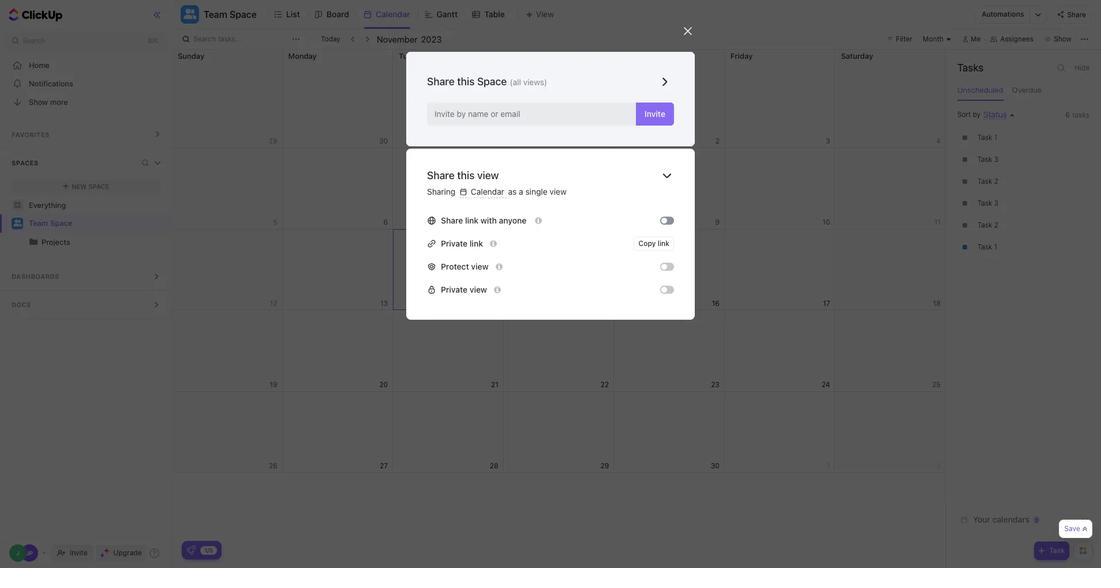 Task type: describe. For each thing, give the bounding box(es) containing it.
⌘k
[[147, 36, 158, 45]]

1 for task 1
[[994, 243, 997, 252]]

2 for task 2
[[994, 177, 998, 186]]

automations button
[[976, 6, 1030, 23]]

view down protect view
[[470, 285, 487, 295]]

26
[[269, 462, 277, 471]]

by for sort
[[973, 110, 980, 119]]

onboarding checklist button image
[[186, 546, 196, 556]]

20
[[379, 381, 388, 389]]

‎task 1
[[978, 133, 997, 142]]

sort
[[957, 110, 971, 119]]

tasks
[[957, 62, 983, 74]]

row containing 26
[[172, 392, 946, 474]]

saturday
[[841, 51, 873, 61]]

new space
[[72, 183, 109, 190]]

save
[[1064, 525, 1080, 534]]

notifications
[[29, 79, 73, 88]]

18
[[933, 299, 941, 308]]

everything
[[29, 201, 66, 210]]

table link
[[484, 0, 509, 29]]

overdue
[[1012, 85, 1042, 95]]

hide
[[1074, 63, 1089, 72]]

favorites button
[[0, 121, 172, 148]]

anyone
[[499, 216, 526, 225]]

private view
[[441, 285, 487, 295]]

21
[[491, 381, 498, 389]]

link for share
[[465, 216, 478, 225]]

2 row from the top
[[172, 148, 946, 230]]

this for space
[[457, 76, 475, 88]]

search for search
[[23, 36, 45, 45]]

by for invite
[[457, 109, 466, 119]]

your calendars 0
[[973, 515, 1039, 525]]

today
[[321, 35, 340, 43]]

private for private link
[[441, 239, 468, 248]]

docs
[[12, 301, 31, 309]]

favorites
[[12, 131, 49, 138]]

team space button
[[199, 2, 257, 27]]

name
[[468, 109, 488, 119]]

wednesday
[[509, 51, 551, 61]]

team space for team space 'button'
[[204, 9, 257, 20]]

today button
[[319, 33, 343, 45]]

with
[[481, 216, 497, 225]]

as a single view
[[508, 187, 566, 197]]

me button
[[958, 32, 985, 46]]

share link with anyone
[[441, 216, 529, 225]]

29
[[600, 462, 609, 471]]

copy link
[[638, 239, 669, 248]]

user group image
[[13, 220, 22, 227]]

this for view
[[457, 170, 475, 182]]

view up "with"
[[477, 170, 499, 182]]

views
[[523, 77, 544, 87]]

team space for team space "link"
[[29, 219, 72, 228]]

task 2
[[978, 177, 998, 186]]

board link
[[327, 0, 354, 29]]

share this space ( all views )
[[427, 76, 547, 88]]

sharing
[[427, 187, 458, 197]]

gantt link
[[437, 0, 462, 29]]

me
[[971, 35, 981, 43]]

1 horizontal spatial invite
[[435, 109, 455, 119]]

assignees
[[1000, 35, 1034, 43]]

1 projects link from the left
[[1, 233, 162, 252]]

23
[[711, 381, 720, 389]]

tuesday
[[399, 51, 429, 61]]

protect view
[[441, 262, 489, 272]]

24
[[822, 381, 830, 389]]

16
[[712, 299, 720, 308]]

space right new
[[88, 183, 109, 190]]

2 3 from the top
[[994, 199, 998, 208]]

search tasks...
[[193, 35, 241, 43]]

sidebar navigation
[[0, 0, 172, 569]]

1/5
[[204, 547, 213, 554]]

upgrade
[[113, 549, 142, 558]]

list
[[286, 9, 300, 19]]

link for copy
[[658, 239, 669, 248]]

monday
[[288, 51, 317, 61]]

2 for ‎task 2
[[994, 221, 998, 230]]

invite by name or email
[[435, 109, 520, 119]]

calendar link
[[376, 0, 415, 29]]

protect
[[441, 262, 469, 272]]

calendar inside "link"
[[376, 9, 410, 19]]

view right 'protect'
[[471, 262, 489, 272]]

27
[[380, 462, 388, 471]]

show more
[[29, 97, 68, 106]]

share for share this view
[[427, 170, 455, 182]]

projects
[[42, 238, 70, 247]]

2 task 3 from the top
[[978, 199, 998, 208]]

your
[[973, 515, 990, 525]]

space inside 'button'
[[230, 9, 257, 20]]



Task type: locate. For each thing, give the bounding box(es) containing it.
everything link
[[0, 196, 172, 215]]

1 vertical spatial calendar
[[469, 187, 506, 197]]

link down share link with anyone
[[470, 239, 483, 248]]

1 horizontal spatial search
[[193, 35, 216, 43]]

0 horizontal spatial by
[[457, 109, 466, 119]]

1 down ‎task 2
[[994, 243, 997, 252]]

private up 'protect'
[[441, 239, 468, 248]]

calendar left as
[[469, 187, 506, 197]]

by right sort
[[973, 110, 980, 119]]

team space up tasks...
[[204, 9, 257, 20]]

‎task
[[978, 133, 992, 142], [978, 221, 992, 230]]

1 vertical spatial ‎task
[[978, 221, 992, 230]]

4 row from the top
[[172, 311, 946, 392]]

team inside 'button'
[[204, 9, 227, 20]]

team space inside team space 'button'
[[204, 9, 257, 20]]

task
[[978, 155, 992, 164], [978, 177, 992, 186], [978, 199, 992, 208], [978, 243, 992, 252], [1049, 547, 1065, 556]]

link right copy
[[658, 239, 669, 248]]

share inside share button
[[1067, 10, 1086, 19]]

1 vertical spatial 1
[[994, 243, 997, 252]]

calendar up tuesday
[[376, 9, 410, 19]]

0 vertical spatial task 3
[[978, 155, 998, 164]]

row containing 19
[[172, 311, 946, 392]]

share for share
[[1067, 10, 1086, 19]]

space up projects
[[50, 219, 72, 228]]

5 row from the top
[[172, 392, 946, 474]]

assignees button
[[985, 32, 1039, 46]]

2 2 from the top
[[994, 221, 998, 230]]

invite inside sidebar navigation
[[70, 549, 87, 558]]

1 vertical spatial team
[[29, 219, 48, 228]]

share up hide
[[1067, 10, 1086, 19]]

1 up task 2
[[994, 133, 997, 142]]

space left (
[[477, 76, 507, 88]]

1 vertical spatial this
[[457, 170, 475, 182]]

1 1 from the top
[[994, 133, 997, 142]]

view
[[477, 170, 499, 182], [550, 187, 566, 197], [471, 262, 489, 272], [470, 285, 487, 295]]

this
[[457, 76, 475, 88], [457, 170, 475, 182]]

onboarding checklist button element
[[186, 546, 196, 556]]

automations
[[982, 10, 1024, 18]]

0 horizontal spatial team
[[29, 219, 48, 228]]

share up sharing
[[427, 170, 455, 182]]

share this view
[[427, 170, 499, 182]]

a
[[519, 187, 523, 197]]

2 up task 1
[[994, 221, 998, 230]]

1 ‎task from the top
[[978, 133, 992, 142]]

0 vertical spatial team space
[[204, 9, 257, 20]]

Search tasks... text field
[[193, 31, 289, 47]]

private link
[[441, 239, 483, 248]]

0
[[1034, 517, 1039, 524]]

2 private from the top
[[441, 285, 468, 295]]

1 private from the top
[[441, 239, 468, 248]]

2
[[994, 177, 998, 186], [994, 221, 998, 230]]

search for search tasks...
[[193, 35, 216, 43]]

2 this from the top
[[457, 170, 475, 182]]

30
[[711, 462, 720, 471]]

tasks...
[[218, 35, 241, 43]]

list link
[[286, 0, 305, 29]]

all
[[513, 77, 521, 87]]

share for share link with anyone
[[441, 216, 463, 225]]

28
[[490, 462, 498, 471]]

view right single
[[550, 187, 566, 197]]

team up search tasks...
[[204, 9, 227, 20]]

1 this from the top
[[457, 76, 475, 88]]

or
[[491, 109, 498, 119]]

(
[[510, 77, 513, 87]]

search inside sidebar navigation
[[23, 36, 45, 45]]

0 vertical spatial private
[[441, 239, 468, 248]]

hide button
[[1071, 61, 1093, 75]]

by left 'name'
[[457, 109, 466, 119]]

space inside "link"
[[50, 219, 72, 228]]

sort by
[[957, 110, 980, 119]]

1 3 from the top
[[994, 155, 998, 164]]

dashboards
[[12, 273, 59, 280]]

1 vertical spatial team space
[[29, 219, 72, 228]]

private down 'protect'
[[441, 285, 468, 295]]

2 1 from the top
[[994, 243, 997, 252]]

thursday
[[620, 51, 653, 61]]

copy
[[638, 239, 656, 248]]

new
[[72, 183, 87, 190]]

0 horizontal spatial calendar
[[376, 9, 410, 19]]

1 vertical spatial task 3
[[978, 199, 998, 208]]

unscheduled
[[957, 85, 1003, 95]]

team down everything
[[29, 219, 48, 228]]

link
[[465, 216, 478, 225], [470, 239, 483, 248], [658, 239, 669, 248]]

team space link
[[29, 215, 162, 233]]

1 task 3 from the top
[[978, 155, 998, 164]]

6
[[1065, 111, 1070, 119]]

team space inside team space "link"
[[29, 219, 72, 228]]

1 horizontal spatial calendar
[[469, 187, 506, 197]]

1 vertical spatial 2
[[994, 221, 998, 230]]

friday
[[730, 51, 753, 61]]

0 vertical spatial 2
[[994, 177, 998, 186]]

grid containing sunday
[[171, 50, 946, 569]]

space
[[230, 9, 257, 20], [477, 76, 507, 88], [88, 183, 109, 190], [50, 219, 72, 228]]

25
[[932, 381, 941, 389]]

1 horizontal spatial by
[[973, 110, 980, 119]]

share for share this space ( all views )
[[427, 76, 455, 88]]

0 horizontal spatial invite
[[70, 549, 87, 558]]

team space down everything
[[29, 219, 72, 228]]

1 row from the top
[[172, 50, 946, 148]]

calendars
[[992, 515, 1030, 525]]

single
[[525, 187, 547, 197]]

0 vertical spatial this
[[457, 76, 475, 88]]

1 horizontal spatial team
[[204, 9, 227, 20]]

1
[[994, 133, 997, 142], [994, 243, 997, 252]]

row
[[172, 50, 946, 148], [172, 148, 946, 230], [172, 230, 946, 311], [172, 311, 946, 392], [172, 392, 946, 474]]

gantt
[[437, 9, 458, 19]]

team inside "link"
[[29, 219, 48, 228]]

team for team space "link"
[[29, 219, 48, 228]]

‎task for ‎task 1
[[978, 133, 992, 142]]

2 horizontal spatial invite
[[644, 109, 665, 119]]

task 3
[[978, 155, 998, 164], [978, 199, 998, 208]]

‎task 2
[[978, 221, 998, 230]]

grid
[[171, 50, 946, 569]]

upgrade link
[[96, 546, 146, 562]]

share up the "private link" on the left top of page
[[441, 216, 463, 225]]

task 3 up task 2
[[978, 155, 998, 164]]

email
[[500, 109, 520, 119]]

private
[[441, 239, 468, 248], [441, 285, 468, 295]]

row containing 16
[[172, 230, 946, 311]]

3 up task 2
[[994, 155, 998, 164]]

3 down task 2
[[994, 199, 998, 208]]

home link
[[0, 56, 172, 74]]

2 up ‎task 2
[[994, 177, 998, 186]]

calendar
[[376, 9, 410, 19], [469, 187, 506, 197]]

board
[[327, 9, 349, 19]]

team space
[[204, 9, 257, 20], [29, 219, 72, 228]]

link left "with"
[[465, 216, 478, 225]]

0 vertical spatial ‎task
[[978, 133, 992, 142]]

this up 'invite by name or email'
[[457, 76, 475, 88]]

task 3 down task 2
[[978, 199, 998, 208]]

0 horizontal spatial team space
[[29, 219, 72, 228]]

task 1
[[978, 243, 997, 252]]

0 horizontal spatial search
[[23, 36, 45, 45]]

0 vertical spatial 3
[[994, 155, 998, 164]]

show
[[29, 97, 48, 106]]

2 projects link from the left
[[42, 233, 162, 252]]

projects link
[[1, 233, 162, 252], [42, 233, 162, 252]]

as
[[508, 187, 517, 197]]

)
[[544, 77, 547, 87]]

‎task for ‎task 2
[[978, 221, 992, 230]]

1 horizontal spatial team space
[[204, 9, 257, 20]]

1 vertical spatial 3
[[994, 199, 998, 208]]

17
[[823, 299, 830, 308]]

link for private
[[470, 239, 483, 248]]

0 vertical spatial calendar
[[376, 9, 410, 19]]

by
[[457, 109, 466, 119], [973, 110, 980, 119]]

search up home
[[23, 36, 45, 45]]

19
[[270, 381, 277, 389]]

search up sunday
[[193, 35, 216, 43]]

6 tasks
[[1065, 111, 1089, 119]]

0 vertical spatial team
[[204, 9, 227, 20]]

‎task down the sort by
[[978, 133, 992, 142]]

2 ‎task from the top
[[978, 221, 992, 230]]

‎task up task 1
[[978, 221, 992, 230]]

3 row from the top
[[172, 230, 946, 311]]

1 vertical spatial private
[[441, 285, 468, 295]]

home
[[29, 60, 49, 70]]

1 2 from the top
[[994, 177, 998, 186]]

more
[[50, 97, 68, 106]]

share down tuesday
[[427, 76, 455, 88]]

sunday
[[178, 51, 204, 61]]

private for private view
[[441, 285, 468, 295]]

team for team space 'button'
[[204, 9, 227, 20]]

1 for ‎task 1
[[994, 133, 997, 142]]

3
[[994, 155, 998, 164], [994, 199, 998, 208]]

notifications link
[[0, 74, 172, 93]]

0 vertical spatial 1
[[994, 133, 997, 142]]

this up sharing
[[457, 170, 475, 182]]

table
[[484, 9, 505, 19]]

space up search tasks... text box
[[230, 9, 257, 20]]



Task type: vqa. For each thing, say whether or not it's contained in the screenshot.
monday
yes



